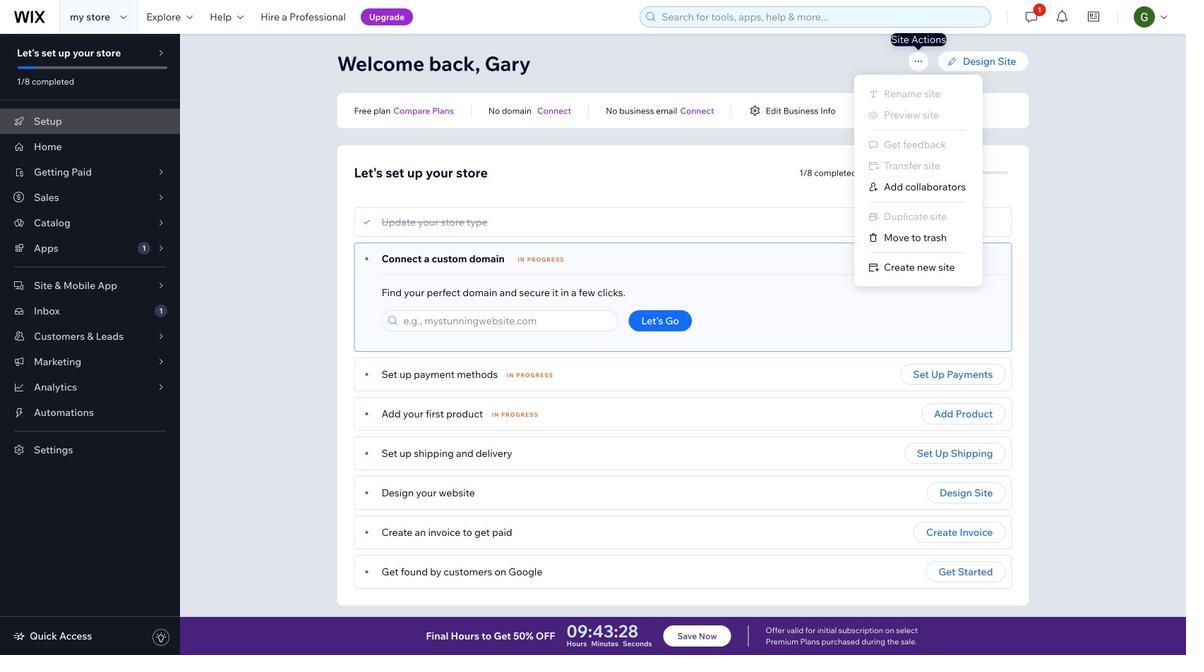Task type: vqa. For each thing, say whether or not it's contained in the screenshot.
Search for tools, apps, help & more... field
yes



Task type: describe. For each thing, give the bounding box(es) containing it.
e.g., mystunningwebsite.com field
[[399, 311, 613, 331]]

sidebar element
[[0, 34, 180, 656]]



Task type: locate. For each thing, give the bounding box(es) containing it.
Search for tools, apps, help & more... field
[[658, 7, 987, 27]]

menu
[[854, 83, 983, 278]]



